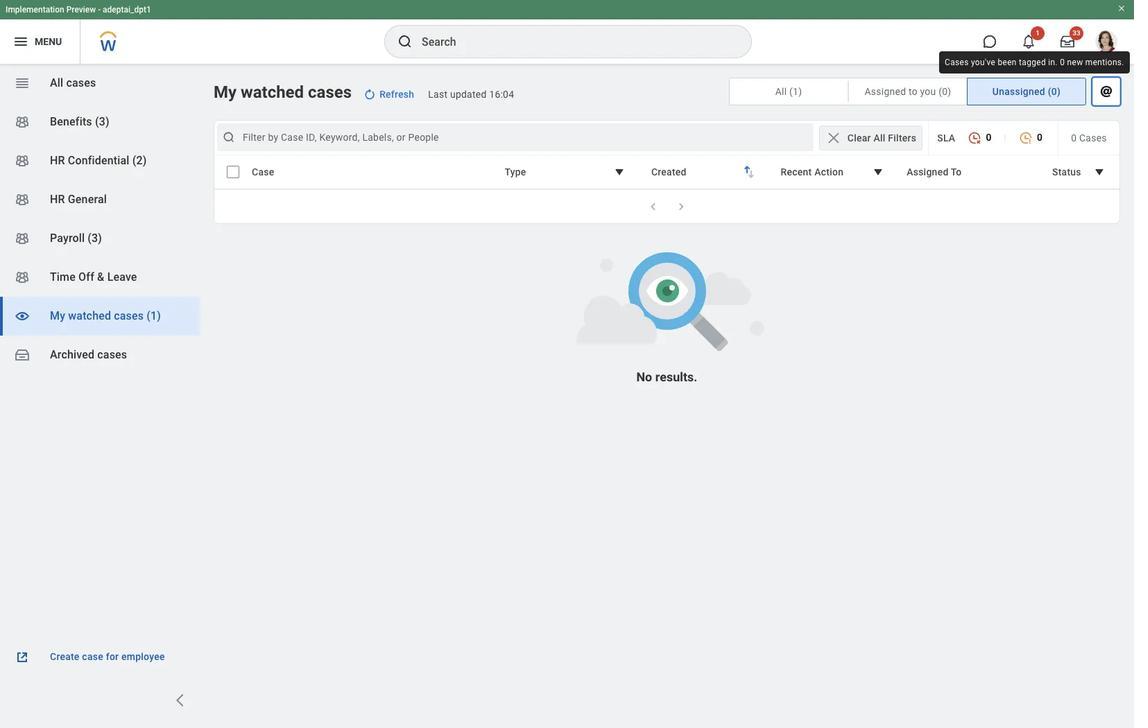 Task type: locate. For each thing, give the bounding box(es) containing it.
all (1) button
[[730, 78, 848, 105]]

contact card matrix manager image for time
[[14, 269, 31, 286]]

1 vertical spatial hr
[[50, 193, 65, 206]]

created
[[652, 167, 687, 178]]

1 hr from the top
[[50, 154, 65, 167]]

to
[[951, 167, 962, 178]]

caret down image
[[870, 164, 887, 180], [1092, 164, 1108, 180]]

refresh
[[380, 89, 415, 100]]

0 vertical spatial contact card matrix manager image
[[14, 153, 31, 169]]

inbox large image
[[1061, 35, 1075, 49]]

1 horizontal spatial assigned
[[907, 167, 949, 178]]

assigned to you (0)
[[865, 86, 952, 97]]

1 horizontal spatial caret down image
[[1092, 164, 1108, 180]]

archived cases
[[50, 348, 127, 362]]

time
[[50, 271, 76, 284]]

cases
[[945, 58, 969, 67], [1080, 132, 1107, 143]]

caret down image for status
[[1092, 164, 1108, 180]]

0 vertical spatial watched
[[241, 83, 304, 102]]

0 horizontal spatial assigned
[[865, 86, 907, 97]]

leave
[[107, 271, 137, 284]]

2 hr from the top
[[50, 193, 65, 206]]

tab list containing all (1)
[[729, 78, 1121, 105]]

hr for hr confidential (2)
[[50, 154, 65, 167]]

contact card matrix manager image inside benefits (3) link
[[14, 114, 31, 130]]

1 horizontal spatial all
[[776, 86, 787, 97]]

all inside button
[[874, 132, 886, 143]]

employee
[[121, 652, 165, 663]]

1 vertical spatial cases
[[1080, 132, 1107, 143]]

filters
[[889, 132, 917, 143]]

contact card matrix manager image down grid view icon
[[14, 114, 31, 130]]

results.
[[656, 370, 698, 385]]

(3) for payroll (3)
[[88, 232, 102, 245]]

0 vertical spatial assigned
[[865, 86, 907, 97]]

2 horizontal spatial all
[[874, 132, 886, 143]]

2 contact card matrix manager image from the top
[[14, 230, 31, 247]]

hr
[[50, 154, 65, 167], [50, 193, 65, 206]]

watched for my watched cases (1)
[[68, 310, 111, 323]]

my inside list
[[50, 310, 65, 323]]

caret down image inside status button
[[1092, 164, 1108, 180]]

tab list
[[729, 78, 1121, 105]]

contact card matrix manager image inside hr confidential (2) link
[[14, 153, 31, 169]]

payroll (3) link
[[0, 219, 200, 258]]

1 contact card matrix manager image from the top
[[14, 153, 31, 169]]

0 right the in.
[[1061, 58, 1065, 67]]

all
[[50, 76, 63, 90], [776, 86, 787, 97], [874, 132, 886, 143]]

benefits (3) link
[[0, 103, 200, 142]]

cases up status button
[[1080, 132, 1107, 143]]

implementation preview -   adeptai_dpt1
[[6, 5, 151, 15]]

1 vertical spatial contact card matrix manager image
[[14, 230, 31, 247]]

contact card matrix manager image inside payroll (3) link
[[14, 230, 31, 247]]

0 up status button
[[1072, 132, 1077, 143]]

cases left you've
[[945, 58, 969, 67]]

(1)
[[790, 86, 802, 97], [147, 310, 161, 323]]

cases down the my watched cases (1)
[[97, 348, 127, 362]]

all inside button
[[776, 86, 787, 97]]

been
[[998, 58, 1017, 67]]

hr left the general
[[50, 193, 65, 206]]

refresh button
[[357, 83, 423, 105]]

1 0 button from the left
[[961, 124, 999, 151]]

0 horizontal spatial all
[[50, 76, 63, 90]]

(1) inside list
[[147, 310, 161, 323]]

0
[[1061, 58, 1065, 67], [986, 132, 992, 143], [1038, 132, 1043, 143], [1072, 132, 1077, 143]]

my
[[214, 83, 237, 102], [50, 310, 65, 323]]

1 horizontal spatial 0 button
[[1013, 124, 1050, 151]]

all inside list
[[50, 76, 63, 90]]

-
[[98, 5, 101, 15]]

clear all filters
[[848, 132, 917, 143]]

unassigned
[[993, 86, 1046, 97]]

implementation
[[6, 5, 64, 15]]

(1) inside button
[[790, 86, 802, 97]]

hr down benefits
[[50, 154, 65, 167]]

1 vertical spatial watched
[[68, 310, 111, 323]]

1 (0) from the left
[[939, 86, 952, 97]]

0 vertical spatial cases
[[945, 58, 969, 67]]

1 vertical spatial (1)
[[147, 310, 161, 323]]

1 horizontal spatial watched
[[241, 83, 304, 102]]

1 vertical spatial assigned
[[907, 167, 949, 178]]

archived
[[50, 348, 95, 362]]

|
[[1004, 132, 1007, 143]]

0 button right |
[[1013, 124, 1050, 151]]

time off & leave
[[50, 271, 137, 284]]

0 horizontal spatial (1)
[[147, 310, 161, 323]]

0 button left |
[[961, 124, 999, 151]]

reset image
[[363, 87, 377, 101]]

1 vertical spatial contact card matrix manager image
[[14, 192, 31, 208]]

(3) right payroll
[[88, 232, 102, 245]]

assigned for assigned to you (0)
[[865, 86, 907, 97]]

0 horizontal spatial cases
[[945, 58, 969, 67]]

confidential
[[68, 154, 130, 167]]

assigned to you (0) button
[[849, 78, 967, 105]]

my watched cases (1)
[[50, 310, 161, 323]]

list
[[0, 64, 200, 375]]

(3) right benefits
[[95, 115, 109, 128]]

grid view image
[[14, 75, 31, 92]]

justify image
[[12, 33, 29, 50]]

0 horizontal spatial my
[[50, 310, 65, 323]]

1 vertical spatial (3)
[[88, 232, 102, 245]]

1 contact card matrix manager image from the top
[[14, 114, 31, 130]]

chevron right small image
[[674, 200, 688, 214]]

search image
[[397, 33, 414, 50]]

0 right clock exclamation 'icon'
[[1038, 132, 1043, 143]]

contact card matrix manager image
[[14, 153, 31, 169], [14, 192, 31, 208]]

3 contact card matrix manager image from the top
[[14, 269, 31, 286]]

0 vertical spatial hr
[[50, 154, 65, 167]]

x image
[[826, 129, 842, 146]]

contact card matrix manager image left payroll
[[14, 230, 31, 247]]

hr general
[[50, 193, 107, 206]]

you
[[921, 86, 937, 97]]

all for all cases
[[50, 76, 63, 90]]

payroll (3)
[[50, 232, 102, 245]]

0 button
[[961, 124, 999, 151], [1013, 124, 1050, 151]]

hr confidential (2)
[[50, 154, 147, 167]]

0 horizontal spatial 0 button
[[961, 124, 999, 151]]

clock x image
[[968, 131, 982, 145]]

type
[[505, 167, 526, 178]]

assigned to
[[907, 167, 962, 178]]

(0)
[[939, 86, 952, 97], [1048, 86, 1061, 97]]

(0) right you
[[939, 86, 952, 97]]

to
[[909, 86, 918, 97]]

1 caret down image from the left
[[870, 164, 887, 180]]

2 contact card matrix manager image from the top
[[14, 192, 31, 208]]

0 horizontal spatial watched
[[68, 310, 111, 323]]

0 vertical spatial (3)
[[95, 115, 109, 128]]

off
[[78, 271, 94, 284]]

0 vertical spatial (1)
[[790, 86, 802, 97]]

(2)
[[132, 154, 147, 167]]

caret down image down clear all filters on the top right
[[870, 164, 887, 180]]

(0) down the in.
[[1048, 86, 1061, 97]]

1 horizontal spatial (0)
[[1048, 86, 1061, 97]]

create case for employee link
[[14, 650, 186, 666]]

assigned inside button
[[865, 86, 907, 97]]

0 inside tooltip
[[1061, 58, 1065, 67]]

0 vertical spatial my
[[214, 83, 237, 102]]

assigned inside tab panel
[[907, 167, 949, 178]]

cases inside "unassigned (0)" tab panel
[[1080, 132, 1107, 143]]

profile logan mcneil image
[[1096, 31, 1118, 56]]

0 horizontal spatial (0)
[[939, 86, 952, 97]]

(3)
[[95, 115, 109, 128], [88, 232, 102, 245]]

assigned
[[865, 86, 907, 97], [907, 167, 949, 178]]

watched inside list
[[68, 310, 111, 323]]

Search Workday  search field
[[422, 26, 723, 57]]

contact card matrix manager image inside hr general link
[[14, 192, 31, 208]]

caret down image
[[611, 164, 628, 180]]

clear
[[848, 132, 871, 143]]

watched
[[241, 83, 304, 102], [68, 310, 111, 323]]

my up search icon
[[214, 83, 237, 102]]

1 horizontal spatial cases
[[1080, 132, 1107, 143]]

2 caret down image from the left
[[1092, 164, 1108, 180]]

hr for hr general
[[50, 193, 65, 206]]

0 horizontal spatial caret down image
[[870, 164, 887, 180]]

1 horizontal spatial (1)
[[790, 86, 802, 97]]

sort up image
[[739, 162, 755, 178]]

my watched cases (1) link
[[0, 297, 200, 336]]

payroll
[[50, 232, 85, 245]]

my right visible icon
[[50, 310, 65, 323]]

1 horizontal spatial my
[[214, 83, 237, 102]]

contact card matrix manager image inside time off & leave link
[[14, 269, 31, 286]]

1 button
[[1014, 26, 1045, 57]]

2 vertical spatial contact card matrix manager image
[[14, 269, 31, 286]]

hr general link
[[0, 180, 200, 219]]

1 vertical spatial my
[[50, 310, 65, 323]]

2 (0) from the left
[[1048, 86, 1061, 97]]

last
[[428, 89, 448, 100]]

contact card matrix manager image
[[14, 114, 31, 130], [14, 230, 31, 247], [14, 269, 31, 286]]

notifications element
[[1103, 28, 1114, 39]]

contact card matrix manager image up visible icon
[[14, 269, 31, 286]]

0 vertical spatial contact card matrix manager image
[[14, 114, 31, 130]]

menu banner
[[0, 0, 1135, 64]]

case
[[82, 652, 103, 663]]

cases
[[66, 76, 96, 90], [308, 83, 352, 102], [114, 310, 144, 323], [97, 348, 127, 362]]

list containing all cases
[[0, 64, 200, 375]]

caret down image inside recent action button
[[870, 164, 887, 180]]

caret down image right status at the right top of page
[[1092, 164, 1108, 180]]



Task type: describe. For each thing, give the bounding box(es) containing it.
in.
[[1049, 58, 1058, 67]]

hr confidential (2) link
[[0, 142, 200, 180]]

unassigned (0) button
[[968, 78, 1086, 105]]

no results.
[[637, 370, 698, 385]]

cases you've been tagged in. 0 new mentions.
[[945, 58, 1125, 67]]

recent
[[781, 167, 812, 178]]

mentions.
[[1086, 58, 1125, 67]]

my watched cases
[[214, 83, 352, 102]]

contact card matrix manager image for hr confidential (2)
[[14, 153, 31, 169]]

clock exclamation image
[[1019, 131, 1033, 145]]

chevron right image
[[172, 693, 189, 709]]

type button
[[496, 159, 637, 185]]

2 0 button from the left
[[1013, 124, 1050, 151]]

caret down image for recent action
[[870, 164, 887, 180]]

benefits (3)
[[50, 115, 109, 128]]

no
[[637, 370, 653, 385]]

preview
[[66, 5, 96, 15]]

adeptai_dpt1
[[103, 5, 151, 15]]

sla
[[938, 132, 956, 143]]

&
[[97, 271, 104, 284]]

ext link image
[[14, 650, 31, 666]]

all cases link
[[0, 64, 200, 103]]

archived cases link
[[0, 336, 200, 375]]

cases inside cases you've been tagged in. 0 new mentions. tooltip
[[945, 58, 969, 67]]

0 right clock x icon at the top right
[[986, 132, 992, 143]]

status button
[[1044, 159, 1117, 185]]

my for my watched cases
[[214, 83, 237, 102]]

recent action button
[[772, 159, 896, 185]]

close environment banner image
[[1118, 4, 1126, 12]]

unassigned (0) tab panel
[[214, 120, 1121, 224]]

Filter by Case ID, Keyword, Labels, or People text field
[[243, 130, 792, 144]]

tagged
[[1019, 58, 1047, 67]]

cases up benefits (3) on the left top of page
[[66, 76, 96, 90]]

33 button
[[1053, 26, 1084, 57]]

case
[[252, 167, 274, 178]]

(0) inside assigned to you (0) button
[[939, 86, 952, 97]]

watched for my watched cases
[[241, 83, 304, 102]]

last updated 16:04
[[428, 89, 514, 100]]

1
[[1036, 29, 1040, 37]]

updated
[[450, 89, 487, 100]]

clear all filters button
[[819, 125, 923, 150]]

all for all (1)
[[776, 86, 787, 97]]

visible image
[[14, 308, 31, 325]]

0 cases
[[1072, 132, 1107, 143]]

unassigned (0)
[[993, 86, 1061, 97]]

sort down image
[[743, 166, 760, 183]]

16:04
[[489, 89, 514, 100]]

at tag mention image
[[1099, 83, 1115, 100]]

(3) for benefits (3)
[[95, 115, 109, 128]]

search image
[[222, 130, 236, 144]]

inbox image
[[14, 347, 31, 364]]

filter by case id, keyword, labels, or people. type label: to find cases with specific labels applied element
[[217, 124, 814, 151]]

recent action
[[781, 167, 844, 178]]

benefits
[[50, 115, 92, 128]]

contact card matrix manager image for benefits
[[14, 114, 31, 130]]

contact card matrix manager image for payroll
[[14, 230, 31, 247]]

menu
[[35, 36, 62, 47]]

general
[[68, 193, 107, 206]]

notifications large image
[[1022, 35, 1036, 49]]

create
[[50, 652, 80, 663]]

new
[[1068, 58, 1084, 67]]

action
[[815, 167, 844, 178]]

all (1)
[[776, 86, 802, 97]]

assigned for assigned to
[[907, 167, 949, 178]]

33
[[1073, 29, 1081, 37]]

chevron left small image
[[646, 200, 660, 214]]

created button
[[643, 159, 767, 185]]

menu button
[[0, 19, 80, 64]]

you've
[[972, 58, 996, 67]]

(0) inside unassigned (0) button
[[1048, 86, 1061, 97]]

create case for employee
[[50, 652, 165, 663]]

cases left reset image
[[308, 83, 352, 102]]

contact card matrix manager image for hr general
[[14, 192, 31, 208]]

cases down leave
[[114, 310, 144, 323]]

for
[[106, 652, 119, 663]]

time off & leave link
[[0, 258, 200, 297]]

my for my watched cases (1)
[[50, 310, 65, 323]]

status
[[1053, 167, 1082, 178]]

all cases
[[50, 76, 96, 90]]

cases you've been tagged in. 0 new mentions. tooltip
[[936, 47, 1135, 78]]



Task type: vqa. For each thing, say whether or not it's contained in the screenshot.
contact card matrix manager image within the the HR General LINK
yes



